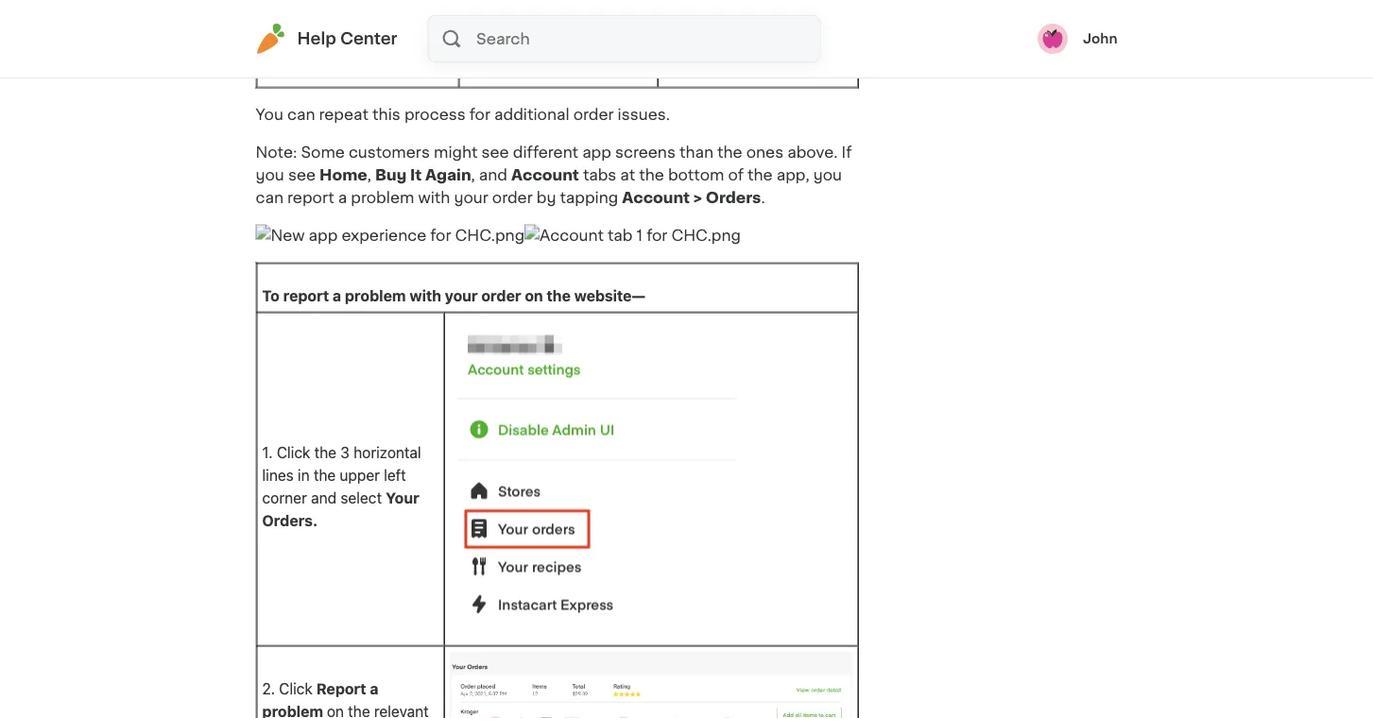 Task type: locate. For each thing, give the bounding box(es) containing it.
click right 2.
[[279, 680, 313, 698]]

might
[[434, 145, 478, 160]]

report right the to
[[283, 287, 329, 305]]

, down the might
[[471, 168, 475, 183]]

your down "home , buy it again , and account"
[[454, 191, 489, 206]]

1 horizontal spatial you
[[814, 168, 842, 183]]

1 vertical spatial click
[[279, 680, 313, 698]]

can right you
[[287, 107, 315, 123]]

with down again
[[418, 191, 450, 206]]

0 horizontal spatial and
[[311, 489, 337, 507]]

0 vertical spatial report
[[287, 191, 334, 206]]

2 vertical spatial order
[[482, 287, 521, 305]]

a
[[338, 191, 347, 206], [333, 287, 341, 305], [370, 680, 379, 698]]

1 vertical spatial order
[[492, 191, 533, 206]]

0 vertical spatial and
[[479, 168, 508, 183]]

select
[[341, 489, 382, 507]]

account tab 1 for chc.png image
[[525, 225, 741, 247]]

1 vertical spatial report
[[283, 287, 329, 305]]

1 vertical spatial problem
[[345, 287, 406, 305]]

problem down new app experience for chc.png image
[[345, 287, 406, 305]]

1 horizontal spatial account
[[622, 191, 690, 206]]

can
[[287, 107, 315, 123], [256, 191, 284, 206]]

app
[[582, 145, 612, 160]]

, left buy
[[367, 168, 371, 183]]

upper
[[340, 467, 380, 485]]

account
[[512, 168, 579, 183], [622, 191, 690, 206]]

app,
[[777, 168, 810, 183]]

a down home
[[338, 191, 347, 206]]

the
[[718, 145, 743, 160], [639, 168, 664, 183], [748, 168, 773, 183], [547, 287, 571, 305], [314, 444, 337, 462], [314, 467, 336, 485]]

report
[[287, 191, 334, 206], [283, 287, 329, 305]]

a inside tabs at the bottom of the app, you can report a problem with your order by tapping
[[338, 191, 347, 206]]

0 horizontal spatial see
[[288, 168, 316, 183]]

1 vertical spatial can
[[256, 191, 284, 206]]

the inside note: some customers might see different app screens than the ones above. if you see
[[718, 145, 743, 160]]

click up in
[[277, 444, 310, 462]]

2 vertical spatial a
[[370, 680, 379, 698]]

order left by
[[492, 191, 533, 206]]

the down 'screens'
[[639, 168, 664, 183]]

problem chc app 5.jpeg image
[[465, 0, 652, 72]]

the right on
[[547, 287, 571, 305]]

0 vertical spatial problem
[[351, 191, 414, 206]]

see
[[482, 145, 509, 160], [288, 168, 316, 183]]

your orders.
[[262, 489, 419, 530]]

order left on
[[482, 287, 521, 305]]

left
[[384, 467, 406, 485]]

see down some
[[288, 168, 316, 183]]

tabs
[[583, 168, 617, 183]]

1 vertical spatial account
[[622, 191, 690, 206]]

3
[[340, 444, 350, 462]]

your
[[454, 191, 489, 206], [445, 287, 478, 305]]

problem inside tabs at the bottom of the app, you can report a problem with your order by tapping
[[351, 191, 414, 206]]

0 horizontal spatial can
[[256, 191, 284, 206]]

0 vertical spatial with
[[418, 191, 450, 206]]

problem down 2. click
[[262, 703, 323, 718]]

and right again
[[479, 168, 508, 183]]

some
[[301, 145, 345, 160]]

a right report at left bottom
[[370, 680, 379, 698]]

with
[[418, 191, 450, 206], [410, 287, 441, 305]]

order up the app
[[573, 107, 614, 123]]

and
[[479, 168, 508, 183], [311, 489, 337, 507]]

home
[[320, 168, 367, 183]]

screens
[[615, 145, 676, 160]]

you down note:
[[256, 168, 284, 183]]

your left on
[[445, 287, 478, 305]]

2 you from the left
[[814, 168, 842, 183]]

problem down buy
[[351, 191, 414, 206]]

at
[[620, 168, 635, 183]]

you down above.
[[814, 168, 842, 183]]

.
[[761, 191, 765, 206]]

0 vertical spatial a
[[338, 191, 347, 206]]

1 vertical spatial and
[[311, 489, 337, 507]]

a inside report a problem
[[370, 680, 379, 698]]

order
[[573, 107, 614, 123], [492, 191, 533, 206], [482, 287, 521, 305]]

0 horizontal spatial you
[[256, 168, 284, 183]]

can inside tabs at the bottom of the app, you can report a problem with your order by tapping
[[256, 191, 284, 206]]

different
[[513, 145, 579, 160]]

help center link
[[256, 24, 398, 54]]

problem
[[351, 191, 414, 206], [345, 287, 406, 305], [262, 703, 323, 718]]

account down at
[[622, 191, 690, 206]]

1 horizontal spatial see
[[482, 145, 509, 160]]

1 vertical spatial with
[[410, 287, 441, 305]]

2 vertical spatial problem
[[262, 703, 323, 718]]

report inside tabs at the bottom of the app, you can report a problem with your order by tapping
[[287, 191, 334, 206]]

tapping
[[560, 191, 618, 206]]

a right the to
[[333, 287, 341, 305]]

0 horizontal spatial account
[[512, 168, 579, 183]]

click
[[277, 444, 310, 462], [279, 680, 313, 698]]

order inside tabs at the bottom of the app, you can report a problem with your order by tapping
[[492, 191, 533, 206]]

the up of
[[718, 145, 743, 160]]

account > orders .
[[622, 191, 765, 206]]

the right in
[[314, 467, 336, 485]]

and left select
[[311, 489, 337, 507]]

1 horizontal spatial ,
[[471, 168, 475, 183]]

you
[[256, 168, 284, 183], [814, 168, 842, 183]]

account down different
[[512, 168, 579, 183]]

user avatar image
[[1038, 24, 1068, 54]]

issues.
[[618, 107, 670, 123]]

0 horizontal spatial ,
[[367, 168, 371, 183]]

,
[[367, 168, 371, 183], [471, 168, 475, 183]]

0 vertical spatial can
[[287, 107, 315, 123]]

report down home
[[287, 191, 334, 206]]

lines
[[262, 467, 294, 485]]

help center
[[297, 31, 398, 47]]

1 you from the left
[[256, 168, 284, 183]]

your inside tabs at the bottom of the app, you can report a problem with your order by tapping
[[454, 191, 489, 206]]

0 vertical spatial click
[[277, 444, 310, 462]]

1 vertical spatial see
[[288, 168, 316, 183]]

with down new app experience for chc.png image
[[410, 287, 441, 305]]

0 vertical spatial your
[[454, 191, 489, 206]]

center
[[340, 31, 398, 47]]

can down note:
[[256, 191, 284, 206]]

1 , from the left
[[367, 168, 371, 183]]

on
[[525, 287, 543, 305]]

see right the might
[[482, 145, 509, 160]]



Task type: vqa. For each thing, say whether or not it's contained in the screenshot.
Koda
no



Task type: describe. For each thing, give the bounding box(es) containing it.
you inside note: some customers might see different app screens than the ones above. if you see
[[256, 168, 284, 183]]

by
[[537, 191, 556, 206]]

2 , from the left
[[471, 168, 475, 183]]

1 vertical spatial your
[[445, 287, 478, 305]]

orders.
[[262, 512, 318, 530]]

process
[[405, 107, 466, 123]]

note:
[[256, 145, 297, 160]]

repeat
[[319, 107, 369, 123]]

than
[[680, 145, 714, 160]]

select_affected_items.png image
[[262, 0, 453, 76]]

help
[[297, 31, 336, 47]]

1 horizontal spatial and
[[479, 168, 508, 183]]

for
[[470, 107, 491, 123]]

and inside "click the 3 horizontal lines in the upper left corner and select"
[[311, 489, 337, 507]]

new app experience for chc.png image
[[256, 225, 525, 247]]

2. click
[[262, 680, 317, 698]]

your
[[386, 489, 419, 507]]

1.
[[262, 444, 277, 462]]

click the 3 horizontal lines in the upper left corner and select
[[262, 444, 421, 507]]

customers
[[349, 145, 430, 160]]

report
[[317, 680, 366, 698]]

to report a problem with your order on the website—
[[262, 287, 645, 305]]

1 vertical spatial a
[[333, 287, 341, 305]]

report a problem
[[262, 680, 379, 718]]

bottom
[[668, 168, 724, 183]]

john
[[1083, 32, 1118, 45]]

web2.png image
[[450, 652, 853, 718]]

0 vertical spatial see
[[482, 145, 509, 160]]

horizontal
[[354, 444, 421, 462]]

orders
[[706, 191, 761, 206]]

this
[[372, 107, 401, 123]]

the up '.'
[[748, 168, 773, 183]]

if
[[842, 145, 852, 160]]

>
[[694, 191, 702, 206]]

additional
[[494, 107, 570, 123]]

john link
[[1038, 24, 1118, 54]]

home , buy it again , and account
[[320, 168, 579, 183]]

you
[[256, 107, 284, 123]]

buy
[[375, 168, 407, 183]]

corner
[[262, 489, 307, 507]]

with inside tabs at the bottom of the app, you can report a problem with your order by tapping
[[418, 191, 450, 206]]

tabs at the bottom of the app, you can report a problem with your order by tapping
[[256, 168, 842, 206]]

1 horizontal spatial can
[[287, 107, 315, 123]]

click inside "click the 3 horizontal lines in the upper left corner and select"
[[277, 444, 310, 462]]

0 vertical spatial order
[[573, 107, 614, 123]]

Search search field
[[475, 16, 820, 61]]

you inside tabs at the bottom of the app, you can report a problem with your order by tapping
[[814, 168, 842, 183]]

to
[[262, 287, 280, 305]]

ones
[[747, 145, 784, 160]]

web1.png image
[[450, 318, 744, 635]]

note: some customers might see different app screens than the ones above. if you see
[[256, 145, 852, 183]]

in
[[298, 467, 310, 485]]

of
[[728, 168, 744, 183]]

above.
[[788, 145, 838, 160]]

0 vertical spatial account
[[512, 168, 579, 183]]

problem inside report a problem
[[262, 703, 323, 718]]

the left 3
[[314, 444, 337, 462]]

2.
[[262, 680, 275, 698]]

it
[[410, 168, 422, 183]]

website—
[[574, 287, 645, 305]]

again
[[425, 168, 471, 183]]

you can repeat this process for additional order issues.
[[256, 107, 670, 123]]

instacart image
[[256, 24, 286, 54]]



